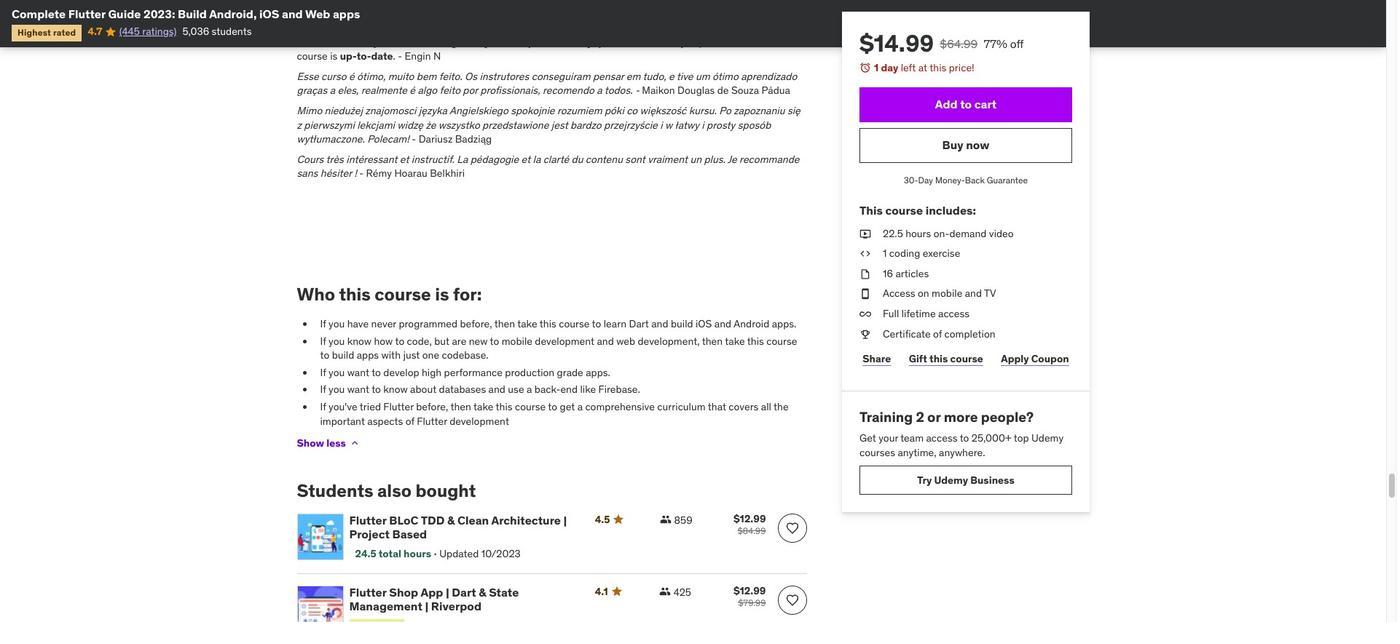 Task type: describe. For each thing, give the bounding box(es) containing it.
2 vertical spatial .
[[393, 50, 395, 63]]

rated
[[53, 27, 76, 38]]

course up 22.5
[[885, 204, 923, 218]]

add
[[935, 97, 957, 111]]

to right new
[[490, 335, 499, 348]]

web
[[616, 335, 635, 348]]

course down completion
[[950, 352, 983, 366]]

un
[[690, 153, 702, 166]]

$12.99 $84.99
[[734, 513, 766, 537]]

programmed
[[399, 318, 458, 331]]

and left the tv
[[965, 287, 982, 300]]

engin
[[405, 50, 431, 63]]

rémy
[[366, 167, 392, 180]]

date
[[371, 50, 393, 63]]

prosty
[[707, 118, 735, 132]]

1 horizontal spatial apps.
[[772, 318, 797, 331]]

0 horizontal spatial get
[[451, 35, 467, 49]]

day
[[918, 175, 933, 185]]

pédagogie
[[470, 153, 519, 166]]

conseguiram
[[532, 70, 590, 83]]

exercise
[[922, 247, 960, 260]]

very for course
[[359, 35, 378, 49]]

0 vertical spatial ios
[[259, 7, 279, 21]]

1 horizontal spatial development
[[535, 335, 594, 348]]

architecture
[[491, 514, 561, 528]]

this right at
[[929, 61, 946, 74]]

. for i
[[389, 0, 392, 6]]

1 you from the top
[[329, 318, 345, 331]]

course down android
[[767, 335, 797, 348]]

1 vertical spatial development
[[450, 415, 509, 428]]

with
[[381, 349, 401, 362]]

& inside flutter bloc tdd & clean architecture | project based
[[447, 514, 455, 528]]

muito
[[388, 70, 414, 83]]

includes:
[[925, 204, 976, 218]]

flutter inside flutter bloc tdd & clean architecture | project based
[[349, 514, 387, 528]]

0 vertical spatial access
[[938, 307, 969, 321]]

complete
[[12, 7, 66, 21]]

rozumiem
[[557, 104, 602, 117]]

apply coupon button
[[998, 345, 1072, 374]]

hésiter
[[320, 167, 352, 180]]

show
[[297, 437, 324, 450]]

this down android
[[747, 335, 764, 348]]

em
[[626, 70, 641, 83]]

curriculum
[[657, 401, 706, 414]]

flutter bloc tdd & clean architecture | project based
[[349, 514, 567, 542]]

course left learn
[[559, 318, 590, 331]]

code,
[[407, 335, 432, 348]]

1 horizontal spatial i
[[660, 118, 663, 132]]

that inside . it is very important to me that the course is
[[763, 35, 782, 49]]

contenu
[[586, 153, 623, 166]]

$12.99 for flutter bloc tdd & clean architecture | project based
[[734, 513, 766, 526]]

important inside if you have never programmed before, then take this course to learn dart and build ios and android apps. if you know how to code, but are new to mobile development and web development, then take this course to build apps with just one codebase. if you want to develop high performance production grade apps. if you want to know about databases and use a back-end like firebase. if you've tried flutter before, then take this course to get a comprehensive curriculum that covers all the important aspects of flutter development
[[320, 415, 365, 428]]

xsmall image inside show less button
[[349, 438, 360, 450]]

30-day money-back guarantee
[[904, 175, 1028, 185]]

xsmall image for 16
[[859, 267, 871, 281]]

2 vertical spatial then
[[450, 401, 471, 414]]

1 for 1 day left at this price!
[[874, 61, 878, 74]]

show less button
[[297, 429, 360, 458]]

16 articles
[[883, 267, 929, 280]]

- inside . i will change my review from 4 stars to 5 for great customer service. once again, thank you! - thomas s.
[[297, 7, 301, 20]]

3 if from the top
[[320, 366, 326, 379]]

udemy inside training 2 or more people? get your team access to 25,000+ top udemy courses anytime, anywhere.
[[1031, 432, 1063, 445]]

z
[[297, 118, 302, 132]]

performance
[[444, 366, 503, 379]]

instrutores
[[480, 70, 529, 83]]

if you have never programmed before, then take this course to learn dart and build ios and android apps. if you know how to code, but are new to mobile development and web development, then take this course to build apps with just one codebase. if you want to develop high performance production grade apps. if you want to know about databases and use a back-end like firebase. if you've tried flutter before, then take this course to get a comprehensive curriculum that covers all the important aspects of flutter development
[[320, 318, 797, 428]]

based
[[392, 528, 427, 542]]

0 horizontal spatial know
[[347, 335, 372, 348]]

polecam!
[[367, 133, 409, 146]]

students also bought
[[297, 480, 476, 503]]

develop
[[383, 366, 419, 379]]

- down useful
[[398, 50, 402, 63]]

to-
[[357, 50, 371, 63]]

2 you from the top
[[329, 335, 345, 348]]

ótimo,
[[357, 70, 386, 83]]

alarm image
[[859, 62, 871, 74]]

flutter down the about
[[417, 415, 447, 428]]

feito.
[[439, 70, 462, 83]]

tdd
[[421, 514, 445, 528]]

5,036 students
[[182, 25, 252, 38]]

and left "web"
[[282, 7, 303, 21]]

from
[[500, 0, 522, 6]]

buy now
[[942, 138, 989, 152]]

24.5
[[355, 548, 376, 561]]

to inside button
[[960, 97, 972, 111]]

xsmall image for 22.5
[[859, 227, 871, 241]]

1 vertical spatial build
[[332, 349, 354, 362]]

apply
[[1001, 352, 1029, 366]]

or
[[927, 409, 940, 426]]

to left learn
[[592, 318, 601, 331]]

is left up-
[[330, 50, 338, 63]]

gift
[[909, 352, 927, 366]]

and left android
[[715, 318, 732, 331]]

n
[[433, 50, 441, 63]]

0 vertical spatial apps
[[333, 7, 360, 21]]

maikon
[[642, 84, 675, 97]]

that inside if you have never programmed before, then take this course to learn dart and build ios and android apps. if you know how to code, but are new to mobile development and web development, then take this course to build apps with just one codebase. if you want to develop high performance production grade apps. if you want to know about databases and use a back-end like firebase. if you've tried flutter before, then take this course to get a comprehensive curriculum that covers all the important aspects of flutter development
[[708, 401, 726, 414]]

again,
[[726, 0, 754, 6]]

0 vertical spatial take
[[517, 318, 537, 331]]

completion
[[944, 327, 995, 341]]

profissionais,
[[480, 84, 540, 97]]

very for it
[[667, 35, 686, 49]]

dart inside flutter shop app | dart & state management | riverpod
[[452, 586, 476, 600]]

$64.99
[[940, 36, 978, 51]]

& inside flutter shop app | dart & state management | riverpod
[[479, 586, 486, 600]]

this right gift
[[929, 352, 948, 366]]

to up you've
[[320, 349, 329, 362]]

but
[[434, 335, 450, 348]]

and down learn
[[597, 335, 614, 348]]

cours
[[297, 153, 324, 166]]

apply coupon
[[1001, 352, 1069, 366]]

a down pensar on the top
[[597, 84, 602, 97]]

full
[[883, 307, 899, 321]]

4 if from the top
[[320, 384, 326, 397]]

the inside . it is very important to me that the course is
[[784, 35, 799, 49]]

to up tried
[[372, 384, 381, 397]]

1 horizontal spatial of
[[933, 327, 942, 341]]

2 et from the left
[[521, 153, 530, 166]]

1 vertical spatial know
[[383, 384, 408, 397]]

is up up-
[[350, 35, 357, 49]]

5 if from the top
[[320, 401, 326, 414]]

more
[[944, 409, 978, 426]]

responses
[[513, 35, 563, 49]]

- down widzę
[[412, 133, 416, 146]]

access
[[883, 287, 915, 300]]

bought
[[416, 480, 476, 503]]

0 horizontal spatial é
[[349, 70, 355, 83]]

try
[[917, 474, 932, 487]]

demand
[[949, 227, 986, 240]]

feito
[[440, 84, 460, 97]]

recommande
[[739, 153, 799, 166]]

comprehensive
[[585, 401, 655, 414]]

1 horizontal spatial then
[[494, 318, 515, 331]]

1 want from the top
[[347, 366, 369, 379]]

team
[[900, 432, 923, 445]]

1 horizontal spatial mobile
[[931, 287, 962, 300]]

are
[[452, 335, 466, 348]]

1 if from the top
[[320, 318, 326, 331]]

30-
[[904, 175, 918, 185]]

a right use
[[527, 384, 532, 397]]

to inside . i will change my review from 4 stars to 5 for great customer service. once again, thank you! - thomas s.
[[557, 0, 567, 6]]

databases
[[439, 384, 486, 397]]

2 if from the top
[[320, 335, 326, 348]]

2 very from the left
[[469, 35, 490, 49]]

end
[[560, 384, 578, 397]]

jest
[[551, 118, 568, 132]]

i inside . i will change my review from 4 stars to 5 for great customer service. once again, thank you! - thomas s.
[[394, 0, 397, 6]]

training 2 or more people? get your team access to 25,000+ top udemy courses anytime, anywhere.
[[859, 409, 1063, 459]]

0 horizontal spatial |
[[425, 600, 429, 614]]

of inside if you have never programmed before, then take this course to learn dart and build ios and android apps. if you know how to code, but are new to mobile development and web development, then take this course to build apps with just one codebase. if you want to develop high performance production grade apps. if you want to know about databases and use a back-end like firebase. if you've tried flutter before, then take this course to get a comprehensive curriculum that covers all the important aspects of flutter development
[[406, 415, 414, 428]]

thomas
[[303, 7, 339, 20]]

a down curso on the top
[[330, 84, 335, 97]]



Task type: vqa. For each thing, say whether or not it's contained in the screenshot.
. It is very important to me that the course is
yes



Task type: locate. For each thing, give the bounding box(es) containing it.
5,036
[[182, 25, 209, 38]]

przedstawione
[[482, 118, 549, 132]]

0 horizontal spatial .
[[389, 0, 392, 6]]

1 for 1 coding exercise
[[883, 247, 887, 260]]

1 left "coding"
[[883, 247, 887, 260]]

grade
[[557, 366, 583, 379]]

access inside training 2 or more people? get your team access to 25,000+ top udemy courses anytime, anywhere.
[[926, 432, 957, 445]]

take down databases at the bottom left
[[473, 401, 493, 414]]

1 horizontal spatial .
[[393, 50, 395, 63]]

get inside if you have never programmed before, then take this course to learn dart and build ios and android apps. if you know how to code, but are new to mobile development and web development, then take this course to build apps with just one codebase. if you want to develop high performance production grade apps. if you want to know about databases and use a back-end like firebase. if you've tried flutter before, then take this course to get a comprehensive curriculum that covers all the important aspects of flutter development
[[560, 401, 575, 414]]

22.5
[[883, 227, 903, 240]]

très
[[326, 153, 344, 166]]

aspects
[[367, 415, 403, 428]]

highest
[[17, 27, 51, 38]]

mobile right on
[[931, 287, 962, 300]]

to left 'cart'
[[960, 97, 972, 111]]

xsmall image for 425
[[659, 586, 671, 598]]

tried
[[360, 401, 381, 414]]

this course includes:
[[859, 204, 976, 218]]

my left review
[[453, 0, 466, 6]]

0 horizontal spatial before,
[[416, 401, 448, 414]]

0 horizontal spatial my
[[453, 0, 466, 6]]

me
[[747, 35, 761, 49]]

development up grade
[[535, 335, 594, 348]]

this down use
[[496, 401, 513, 414]]

0 horizontal spatial very
[[359, 35, 378, 49]]

and up 'development,'
[[651, 318, 668, 331]]

then
[[494, 318, 515, 331], [702, 335, 723, 348], [450, 401, 471, 414]]

77%
[[983, 36, 1007, 51]]

then up production
[[494, 318, 515, 331]]

0 vertical spatial the
[[784, 35, 799, 49]]

$12.99 left wishlist image
[[734, 513, 766, 526]]

4 xsmall image from the top
[[859, 307, 871, 322]]

change
[[416, 0, 450, 6]]

course down use
[[515, 401, 546, 414]]

s.
[[342, 7, 351, 20]]

top
[[1014, 432, 1029, 445]]

guarantee
[[987, 175, 1028, 185]]

0 vertical spatial é
[[349, 70, 355, 83]]

review
[[468, 0, 498, 6]]

1 vertical spatial take
[[725, 335, 745, 348]]

| right shop
[[425, 600, 429, 614]]

2 xsmall image from the top
[[859, 267, 871, 281]]

wishlist image
[[785, 594, 800, 608]]

1 vertical spatial of
[[406, 415, 414, 428]]

przejrzyście
[[604, 118, 658, 132]]

dart right app
[[452, 586, 476, 600]]

et left la
[[521, 153, 530, 166]]

to right how
[[395, 335, 404, 348]]

0 horizontal spatial important
[[320, 415, 365, 428]]

3 you from the top
[[329, 366, 345, 379]]

0 vertical spatial get
[[451, 35, 467, 49]]

1 day left at this price!
[[874, 61, 974, 74]]

0 vertical spatial 1
[[874, 61, 878, 74]]

1 horizontal spatial et
[[521, 153, 530, 166]]

1 horizontal spatial for
[[578, 0, 590, 6]]

3 xsmall image from the top
[[859, 287, 871, 302]]

bardzo
[[570, 118, 602, 132]]

udemy right top
[[1031, 432, 1063, 445]]

0 horizontal spatial et
[[400, 153, 409, 166]]

of right aspects
[[406, 415, 414, 428]]

1 right 'alarm' image
[[874, 61, 878, 74]]

pensar
[[593, 70, 624, 83]]

build down have in the bottom left of the page
[[332, 349, 354, 362]]

the
[[297, 35, 314, 49]]

xsmall image for 859
[[660, 514, 671, 526]]

get down end
[[560, 401, 575, 414]]

1 et from the left
[[400, 153, 409, 166]]

$12.99 $79.99
[[734, 585, 766, 609]]

bem
[[417, 70, 437, 83]]

the right me
[[784, 35, 799, 49]]

1 horizontal spatial that
[[763, 35, 782, 49]]

$14.99 $64.99 77% off
[[859, 28, 1024, 58]]

0 horizontal spatial apps.
[[586, 366, 610, 379]]

1 horizontal spatial build
[[671, 318, 693, 331]]

0 horizontal spatial for
[[411, 35, 424, 49]]

very inside . it is very important to me that the course is
[[667, 35, 686, 49]]

important inside . it is very important to me that the course is
[[688, 35, 733, 49]]

and left use
[[489, 384, 506, 397]]

1 vertical spatial get
[[560, 401, 575, 414]]

take down android
[[725, 335, 745, 348]]

xsmall image left 16
[[859, 267, 871, 281]]

1 very from the left
[[359, 35, 378, 49]]

1 vertical spatial dart
[[452, 586, 476, 600]]

0 horizontal spatial that
[[708, 401, 726, 414]]

the right all
[[774, 401, 789, 414]]

1 horizontal spatial important
[[688, 35, 733, 49]]

realmente
[[361, 84, 407, 97]]

0 vertical spatial know
[[347, 335, 372, 348]]

badziąg
[[455, 133, 492, 146]]

xsmall image up share
[[859, 327, 871, 342]]

& left state
[[479, 586, 486, 600]]

flutter left shop
[[349, 586, 387, 600]]

xsmall image for 1 coding exercise
[[859, 247, 871, 261]]

course up up-
[[316, 35, 347, 49]]

flutter inside flutter shop app | dart & state management | riverpod
[[349, 586, 387, 600]]

0 vertical spatial important
[[688, 35, 733, 49]]

coding
[[889, 247, 920, 260]]

| right app
[[446, 586, 449, 600]]

1 vertical spatial hours
[[404, 548, 431, 561]]

flutter up 4.7
[[68, 7, 106, 21]]

for up engin
[[411, 35, 424, 49]]

my inside . i will change my review from 4 stars to 5 for great customer service. once again, thank you! - thomas s.
[[453, 0, 466, 6]]

training
[[859, 409, 913, 426]]

course inside . it is very important to me that the course is
[[297, 50, 328, 63]]

wishlist image
[[785, 522, 800, 536]]

to left me
[[735, 35, 744, 49]]

0 vertical spatial build
[[671, 318, 693, 331]]

1 vertical spatial for
[[411, 35, 424, 49]]

10/2023
[[481, 548, 521, 561]]

get right i
[[451, 35, 467, 49]]

important
[[688, 35, 733, 49], [320, 415, 365, 428]]

é left algo
[[410, 84, 415, 97]]

0 vertical spatial udemy
[[1031, 432, 1063, 445]]

. for it
[[643, 35, 645, 49]]

souza
[[731, 84, 759, 97]]

dart
[[629, 318, 649, 331], [452, 586, 476, 600]]

2 vertical spatial take
[[473, 401, 493, 414]]

. down useful
[[393, 50, 395, 63]]

1 horizontal spatial ios
[[696, 318, 712, 331]]

0 horizontal spatial build
[[332, 349, 354, 362]]

to inside . it is very important to me that the course is
[[735, 35, 744, 49]]

0 horizontal spatial 1
[[874, 61, 878, 74]]

2 want from the top
[[347, 384, 369, 397]]

0 vertical spatial development
[[535, 335, 594, 348]]

1 vertical spatial my
[[578, 35, 593, 49]]

| inside flutter bloc tdd & clean architecture | project based
[[563, 514, 567, 528]]

1 horizontal spatial know
[[383, 384, 408, 397]]

if
[[320, 318, 326, 331], [320, 335, 326, 348], [320, 366, 326, 379], [320, 384, 326, 397], [320, 401, 326, 414]]

instructif.
[[411, 153, 454, 166]]

1 horizontal spatial take
[[517, 318, 537, 331]]

1 vertical spatial ios
[[696, 318, 712, 331]]

1 horizontal spatial before,
[[460, 318, 492, 331]]

1 vertical spatial apps.
[[586, 366, 610, 379]]

0 vertical spatial before,
[[460, 318, 492, 331]]

to left 5
[[557, 0, 567, 6]]

0 vertical spatial .
[[389, 0, 392, 6]]

apps. right android
[[772, 318, 797, 331]]

build up 'development,'
[[671, 318, 693, 331]]

codebase.
[[442, 349, 489, 362]]

1 $12.99 from the top
[[734, 513, 766, 526]]

& right tdd at bottom
[[447, 514, 455, 528]]

ios right "android," at top left
[[259, 7, 279, 21]]

flutter shop app | dart & state management | riverpod link
[[349, 586, 577, 614]]

to up anywhere.
[[960, 432, 969, 445]]

flutter up aspects
[[383, 401, 414, 414]]

0 horizontal spatial take
[[473, 401, 493, 414]]

a
[[330, 84, 335, 97], [597, 84, 602, 97], [527, 384, 532, 397], [577, 401, 583, 414]]

to right responses
[[566, 35, 576, 49]]

xsmall image
[[859, 247, 871, 261], [859, 327, 871, 342], [349, 438, 360, 450], [660, 514, 671, 526], [659, 586, 671, 598]]

1 vertical spatial the
[[774, 401, 789, 414]]

very left fast
[[469, 35, 490, 49]]

xsmall image right less
[[349, 438, 360, 450]]

who this course is for:
[[297, 284, 482, 306]]

clean
[[457, 514, 489, 528]]

xsmall image left 425
[[659, 586, 671, 598]]

course down 'the'
[[297, 50, 328, 63]]

. left it
[[643, 35, 645, 49]]

2 $12.99 from the top
[[734, 585, 766, 598]]

on
[[918, 287, 929, 300]]

1 horizontal spatial |
[[446, 586, 449, 600]]

0 horizontal spatial hours
[[404, 548, 431, 561]]

$12.99 left wishlist icon
[[734, 585, 766, 598]]

2023:
[[144, 7, 175, 21]]

share
[[862, 352, 891, 366]]

this up production
[[540, 318, 556, 331]]

1 vertical spatial $12.99
[[734, 585, 766, 598]]

0 vertical spatial $12.99
[[734, 513, 766, 526]]

one
[[422, 349, 439, 362]]

xsmall image left 859
[[660, 514, 671, 526]]

1 vertical spatial 1
[[883, 247, 887, 260]]

up-to-date . - engin n
[[340, 50, 441, 63]]

apps.
[[772, 318, 797, 331], [586, 366, 610, 379]]

4.1
[[595, 586, 608, 599]]

for inside . i will change my review from 4 stars to 5 for great customer service. once again, thank you! - thomas s.
[[578, 0, 590, 6]]

1 vertical spatial before,
[[416, 401, 448, 414]]

apps inside if you have never programmed before, then take this course to learn dart and build ios and android apps. if you know how to code, but are new to mobile development and web development, then take this course to build apps with just one codebase. if you want to develop high performance production grade apps. if you want to know about databases and use a back-end like firebase. if you've tried flutter before, then take this course to get a comprehensive curriculum that covers all the important aspects of flutter development
[[357, 349, 379, 362]]

0 vertical spatial apps.
[[772, 318, 797, 331]]

a down like on the left bottom
[[577, 401, 583, 414]]

0 horizontal spatial dart
[[452, 586, 476, 600]]

articles
[[895, 267, 929, 280]]

| left 4.5
[[563, 514, 567, 528]]

belkhiri
[[430, 167, 465, 180]]

hours up 1 coding exercise
[[905, 227, 931, 240]]

25,000+
[[971, 432, 1011, 445]]

0 vertical spatial hours
[[905, 227, 931, 240]]

get
[[451, 35, 467, 49], [560, 401, 575, 414]]

0 vertical spatial that
[[763, 35, 782, 49]]

0 horizontal spatial &
[[447, 514, 455, 528]]

0 vertical spatial mobile
[[931, 287, 962, 300]]

1 vertical spatial then
[[702, 335, 723, 348]]

dart inside if you have never programmed before, then take this course to learn dart and build ios and android apps. if you know how to code, but are new to mobile development and web development, then take this course to build apps with just one codebase. if you want to develop high performance production grade apps. if you want to know about databases and use a back-end like firebase. if you've tried flutter before, then take this course to get a comprehensive curriculum that covers all the important aspects of flutter development
[[629, 318, 649, 331]]

mobile inside if you have never programmed before, then take this course to learn dart and build ios and android apps. if you know how to code, but are new to mobile development and web development, then take this course to build apps with just one codebase. if you want to develop high performance production grade apps. if you want to know about databases and use a back-end like firebase. if you've tried flutter before, then take this course to get a comprehensive curriculum that covers all the important aspects of flutter development
[[502, 335, 532, 348]]

2 horizontal spatial i
[[702, 118, 704, 132]]

full lifetime access
[[883, 307, 969, 321]]

- inside 'esse curso é ótimo, muito bem feito. os instrutores conseguiram pensar em tudo, e tive um ótimo aprendizado graças a eles, realmente é algo feito por profissionais, recomendo a todos. -'
[[635, 84, 640, 97]]

1 xsmall image from the top
[[859, 227, 871, 241]]

of down "full lifetime access"
[[933, 327, 942, 341]]

je
[[728, 153, 737, 166]]

your
[[878, 432, 898, 445]]

guide
[[108, 7, 141, 21]]

. inside . it is very important to me that the course is
[[643, 35, 645, 49]]

eles,
[[338, 84, 359, 97]]

0 horizontal spatial development
[[450, 415, 509, 428]]

i left w in the top left of the page
[[660, 118, 663, 132]]

now
[[966, 138, 989, 152]]

development
[[535, 335, 594, 348], [450, 415, 509, 428]]

xsmall image for access
[[859, 287, 871, 302]]

the inside if you have never programmed before, then take this course to learn dart and build ios and android apps. if you know how to code, but are new to mobile development and web development, then take this course to build apps with just one codebase. if you want to develop high performance production grade apps. if you want to know about databases and use a back-end like firebase. if you've tried flutter before, then take this course to get a comprehensive curriculum that covers all the important aspects of flutter development
[[774, 401, 789, 414]]

buy
[[942, 138, 963, 152]]

2 horizontal spatial take
[[725, 335, 745, 348]]

is right it
[[657, 35, 664, 49]]

et up - rémy hoarau belkhiri
[[400, 153, 409, 166]]

ios inside if you have never programmed before, then take this course to learn dart and build ios and android apps. if you know how to code, but are new to mobile development and web development, then take this course to build apps with just one codebase. if you want to develop high performance production grade apps. if you want to know about databases and use a back-end like firebase. if you've tried flutter before, then take this course to get a comprehensive curriculum that covers all the important aspects of flutter development
[[696, 318, 712, 331]]

$14.99
[[859, 28, 934, 58]]

this up have in the bottom left of the page
[[339, 284, 371, 306]]

riverpod
[[431, 600, 482, 614]]

0 vertical spatial for
[[578, 0, 590, 6]]

my left questions
[[578, 35, 593, 49]]

- left "web"
[[297, 7, 301, 20]]

at
[[918, 61, 927, 74]]

new
[[469, 335, 488, 348]]

0 horizontal spatial mobile
[[502, 335, 532, 348]]

2 horizontal spatial then
[[702, 335, 723, 348]]

is left for:
[[435, 284, 449, 306]]

1 vertical spatial &
[[479, 586, 486, 600]]

1 vertical spatial .
[[643, 35, 645, 49]]

fast
[[492, 35, 511, 49]]

1 horizontal spatial hours
[[905, 227, 931, 240]]

to inside training 2 or more people? get your team access to 25,000+ top udemy courses anytime, anywhere.
[[960, 432, 969, 445]]

anytime,
[[897, 446, 936, 459]]

back-
[[535, 384, 561, 397]]

0 horizontal spatial udemy
[[934, 474, 968, 487]]

0 vertical spatial dart
[[629, 318, 649, 331]]

1 vertical spatial apps
[[357, 349, 379, 362]]

0 vertical spatial want
[[347, 366, 369, 379]]

firebase.
[[599, 384, 640, 397]]

&
[[447, 514, 455, 528], [479, 586, 486, 600]]

mobile up production
[[502, 335, 532, 348]]

3 very from the left
[[667, 35, 686, 49]]

who
[[297, 284, 335, 306]]

xsmall image left full
[[859, 307, 871, 322]]

xsmall image for certificate of completion
[[859, 327, 871, 342]]

0 horizontal spatial i
[[394, 0, 397, 6]]

know
[[347, 335, 372, 348], [383, 384, 408, 397]]

access down or
[[926, 432, 957, 445]]

my
[[453, 0, 466, 6], [578, 35, 593, 49]]

1 vertical spatial udemy
[[934, 474, 968, 487]]

curso
[[321, 70, 346, 83]]

2 horizontal spatial |
[[563, 514, 567, 528]]

ios up 'development,'
[[696, 318, 712, 331]]

0 horizontal spatial ios
[[259, 7, 279, 21]]

all
[[761, 401, 771, 414]]

algo
[[418, 84, 437, 97]]

.
[[389, 0, 392, 6], [643, 35, 645, 49], [393, 50, 395, 63]]

4 you from the top
[[329, 384, 345, 397]]

me.
[[426, 35, 443, 49]]

off
[[1010, 36, 1024, 51]]

0 vertical spatial then
[[494, 318, 515, 331]]

flutter up 24.5
[[349, 514, 387, 528]]

up-
[[340, 50, 357, 63]]

é
[[349, 70, 355, 83], [410, 84, 415, 97]]

$12.99 for flutter shop app | dart & state management | riverpod
[[734, 585, 766, 598]]

1 vertical spatial é
[[410, 84, 415, 97]]

to left develop
[[372, 366, 381, 379]]

add to cart button
[[859, 87, 1072, 122]]

|
[[563, 514, 567, 528], [446, 586, 449, 600], [425, 600, 429, 614]]

1 horizontal spatial &
[[479, 586, 486, 600]]

(445
[[119, 25, 140, 38]]

flutter shop app | dart & state management | riverpod
[[349, 586, 519, 614]]

xsmall image left "coding"
[[859, 247, 871, 261]]

i left will
[[394, 0, 397, 6]]

apps right "web"
[[333, 7, 360, 21]]

course
[[316, 35, 347, 49], [297, 50, 328, 63], [885, 204, 923, 218], [375, 284, 431, 306], [559, 318, 590, 331], [767, 335, 797, 348], [950, 352, 983, 366], [515, 401, 546, 414]]

xsmall image
[[859, 227, 871, 241], [859, 267, 871, 281], [859, 287, 871, 302], [859, 307, 871, 322]]

1 horizontal spatial é
[[410, 84, 415, 97]]

that right me
[[763, 35, 782, 49]]

before, up new
[[460, 318, 492, 331]]

1 horizontal spatial 1
[[883, 247, 887, 260]]

development down databases at the bottom left
[[450, 415, 509, 428]]

to down back-
[[548, 401, 557, 414]]

1 horizontal spatial get
[[560, 401, 575, 414]]

. inside . i will change my review from 4 stars to 5 for great customer service. once again, thank you! - thomas s.
[[389, 0, 392, 6]]

0 horizontal spatial of
[[406, 415, 414, 428]]

2 horizontal spatial very
[[667, 35, 686, 49]]

you
[[329, 318, 345, 331], [329, 335, 345, 348], [329, 366, 345, 379], [329, 384, 345, 397]]

wytłumaczone.
[[297, 133, 365, 146]]

important down you've
[[320, 415, 365, 428]]

know down develop
[[383, 384, 408, 397]]

1 vertical spatial that
[[708, 401, 726, 414]]

i down kursu.
[[702, 118, 704, 132]]

języka
[[419, 104, 447, 117]]

course up never
[[375, 284, 431, 306]]

project
[[349, 528, 390, 542]]

- right !
[[359, 167, 364, 180]]

xsmall image for full
[[859, 307, 871, 322]]

xsmall image left the access
[[859, 287, 871, 302]]

very up to-
[[359, 35, 378, 49]]

questions
[[595, 35, 643, 49]]

é up eles,
[[349, 70, 355, 83]]

1 vertical spatial want
[[347, 384, 369, 397]]

build
[[671, 318, 693, 331], [332, 349, 354, 362]]

get
[[859, 432, 876, 445]]

1 horizontal spatial udemy
[[1031, 432, 1063, 445]]

important up um
[[688, 35, 733, 49]]



